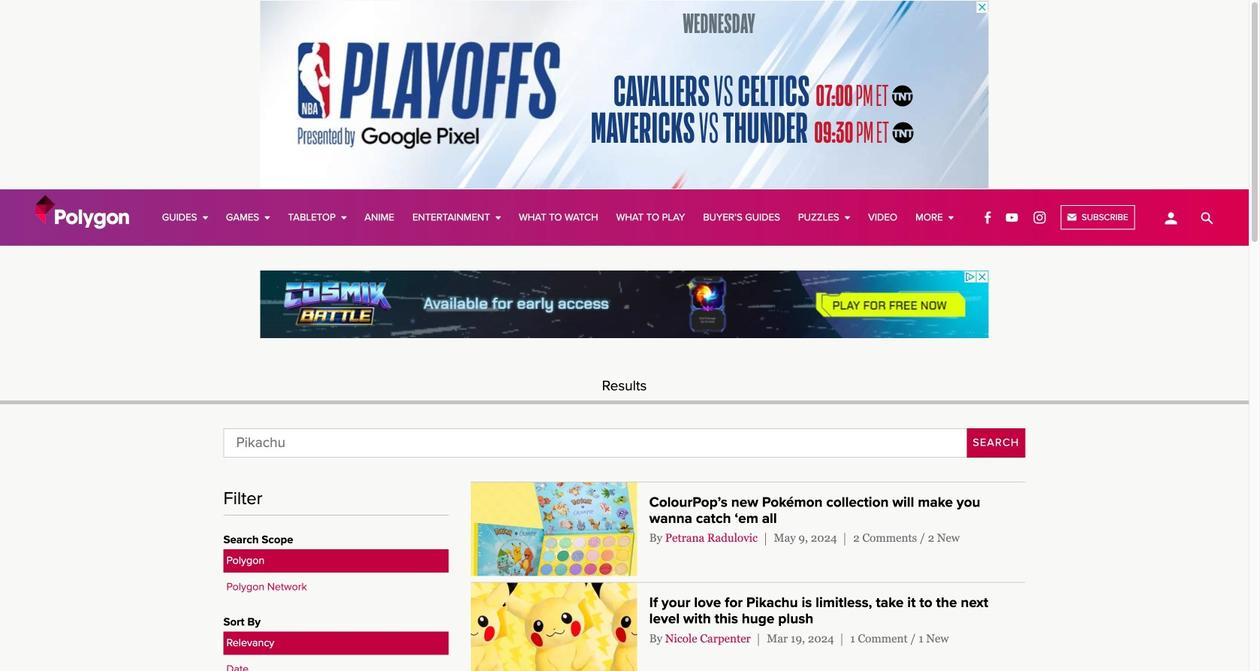 Task type: locate. For each thing, give the bounding box(es) containing it.
advertisement element
[[260, 1, 989, 189], [260, 271, 989, 338]]

1 advertisement element from the top
[[260, 1, 989, 189]]

1 vertical spatial advertisement element
[[260, 271, 989, 338]]

0 vertical spatial advertisement element
[[260, 1, 989, 189]]

a pokémon-inspired eyeshadow palette featuring a rainbow range of mattes and shimmers. image
[[471, 482, 638, 576]]

2 advertisement element from the top
[[260, 271, 989, 338]]

three big pikachu plushies in front of a thunderbolt background image
[[471, 583, 638, 671]]



Task type: vqa. For each thing, say whether or not it's contained in the screenshot.
SPIDER MAN DOES A TRICK ON THE HUDSON RIVER IN SPIDER MAN 2 ON PS5. image
no



Task type: describe. For each thing, give the bounding box(es) containing it.
Pikachu field
[[224, 428, 968, 457]]



